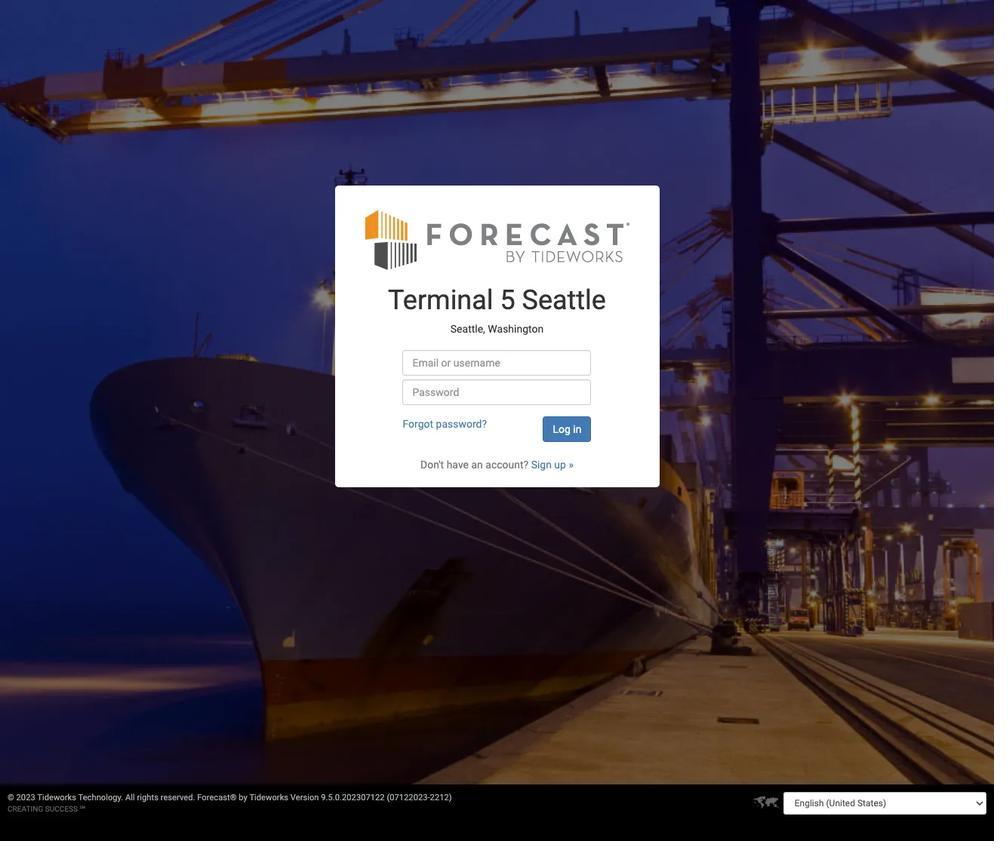 Task type: locate. For each thing, give the bounding box(es) containing it.
seattle,
[[451, 323, 485, 335]]

sign
[[531, 459, 552, 471]]

creating
[[8, 806, 43, 814]]

forecast® by tideworks image
[[365, 208, 629, 271]]

log in button
[[543, 417, 592, 442]]

up
[[555, 459, 566, 471]]

»
[[569, 459, 574, 471]]

9.5.0.202307122
[[321, 794, 385, 803]]

sign up » link
[[531, 459, 574, 471]]

an
[[472, 459, 483, 471]]

technology.
[[78, 794, 123, 803]]

tideworks
[[37, 794, 76, 803], [249, 794, 289, 803]]

2 tideworks from the left
[[249, 794, 289, 803]]

forgot password? log in
[[403, 418, 582, 436]]

forecast®
[[197, 794, 237, 803]]

success
[[45, 806, 78, 814]]

account?
[[486, 459, 529, 471]]

version
[[291, 794, 319, 803]]

Password password field
[[403, 380, 592, 405]]

5
[[500, 285, 515, 316]]

tideworks up success
[[37, 794, 76, 803]]

0 horizontal spatial tideworks
[[37, 794, 76, 803]]

1 horizontal spatial tideworks
[[249, 794, 289, 803]]

tideworks right by on the bottom
[[249, 794, 289, 803]]

all
[[125, 794, 135, 803]]

by
[[239, 794, 248, 803]]



Task type: describe. For each thing, give the bounding box(es) containing it.
don't
[[421, 459, 444, 471]]

in
[[573, 424, 582, 436]]

forgot
[[403, 418, 433, 430]]

reserved.
[[161, 794, 195, 803]]

terminal 5 seattle seattle, washington
[[388, 285, 606, 335]]

1 tideworks from the left
[[37, 794, 76, 803]]

(07122023-
[[387, 794, 430, 803]]

rights
[[137, 794, 159, 803]]

don't have an account? sign up »
[[421, 459, 574, 471]]

terminal
[[388, 285, 493, 316]]

have
[[447, 459, 469, 471]]

℠
[[80, 806, 85, 814]]

washington
[[488, 323, 544, 335]]

password?
[[436, 418, 487, 430]]

log
[[553, 424, 571, 436]]

Email or username text field
[[403, 350, 592, 376]]

2212)
[[430, 794, 452, 803]]

forgot password? link
[[403, 418, 487, 430]]

©
[[8, 794, 14, 803]]

2023
[[16, 794, 35, 803]]

© 2023 tideworks technology. all rights reserved. forecast® by tideworks version 9.5.0.202307122 (07122023-2212) creating success ℠
[[8, 794, 452, 814]]

seattle
[[522, 285, 606, 316]]



Task type: vqa. For each thing, say whether or not it's contained in the screenshot.
(07122023-
yes



